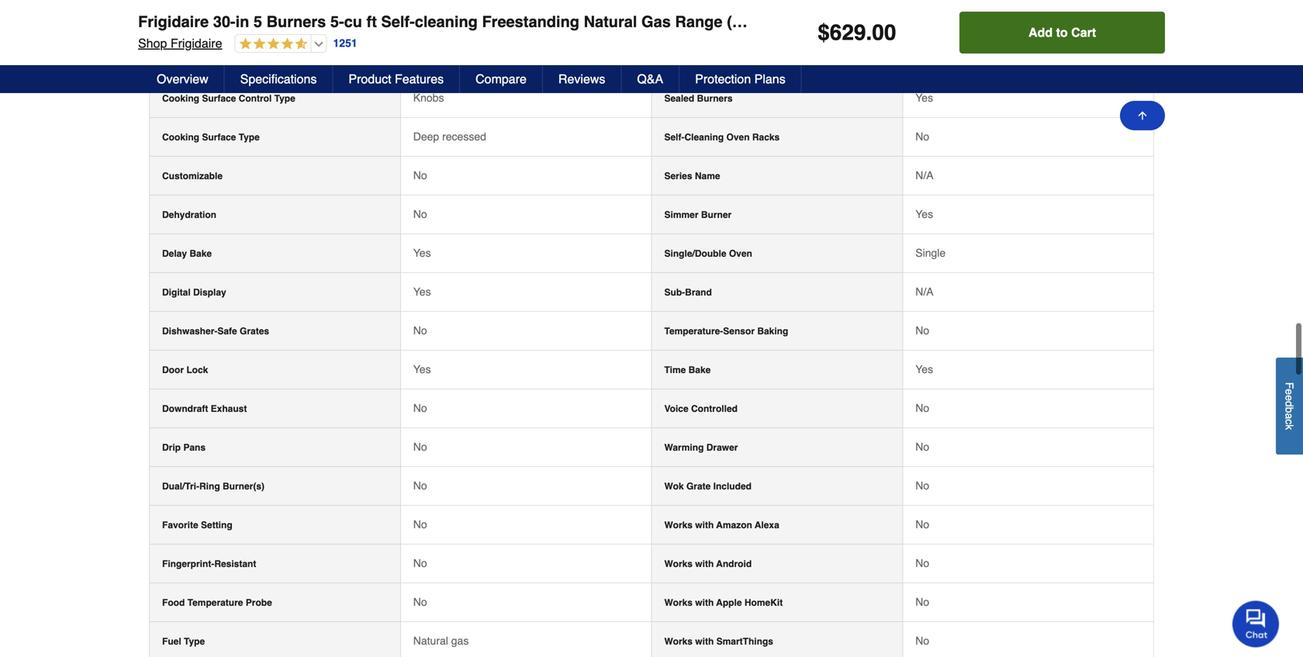 Task type: vqa. For each thing, say whether or not it's contained in the screenshot.
30-
yes



Task type: describe. For each thing, give the bounding box(es) containing it.
convection element type
[[162, 16, 275, 26]]

1 e from the top
[[1283, 389, 1296, 395]]

grates
[[240, 326, 269, 337]]

with for android
[[695, 559, 714, 569]]

f e e d b a c k
[[1283, 382, 1296, 430]]

q&a
[[637, 72, 663, 86]]

food temperature probe
[[162, 597, 272, 608]]

homekit
[[745, 597, 783, 608]]

element
[[215, 16, 252, 26]]

none
[[413, 14, 439, 26]]

series name
[[664, 171, 720, 182]]

629
[[830, 20, 866, 45]]

q&a button
[[622, 65, 680, 93]]

door lock
[[162, 365, 208, 375]]

(black
[[727, 13, 773, 31]]

series
[[664, 171, 692, 182]]

works with smartthings
[[664, 636, 773, 647]]

fuel type
[[162, 636, 205, 647]]

favorite
[[162, 520, 198, 531]]

with for apple
[[695, 597, 714, 608]]

with for smartthings
[[695, 636, 714, 647]]

sealed
[[664, 93, 694, 104]]

sealed burners
[[664, 93, 733, 104]]

single
[[916, 247, 946, 259]]

setting
[[201, 520, 232, 531]]

simmer burner
[[664, 209, 732, 220]]

single/double
[[664, 248, 726, 259]]

product features button
[[333, 65, 460, 93]]

deep recessed
[[413, 130, 486, 143]]

cooking surface control type
[[162, 93, 295, 104]]

0 vertical spatial frigidaire
[[138, 13, 209, 31]]

temperature
[[187, 597, 243, 608]]

included
[[713, 481, 752, 492]]

0 horizontal spatial natural
[[413, 635, 448, 647]]

gas
[[642, 13, 671, 31]]

protection plans button
[[680, 65, 802, 93]]

reviews button
[[543, 65, 622, 93]]

ring
[[199, 481, 220, 492]]

controlled
[[691, 403, 738, 414]]

add to cart button
[[960, 12, 1165, 54]]

probe
[[246, 597, 272, 608]]

specifications
[[240, 72, 317, 86]]

dual/tri-
[[162, 481, 199, 492]]

knobs
[[413, 92, 444, 104]]

cooking for knobs
[[162, 93, 199, 104]]

1251
[[333, 37, 357, 49]]

resistant
[[214, 559, 256, 569]]

works for works with smartthings
[[664, 636, 693, 647]]

burner(s)
[[223, 481, 265, 492]]

racks
[[752, 132, 780, 143]]

simmer
[[664, 209, 699, 220]]

favorite setting
[[162, 520, 232, 531]]

4.6 stars image
[[235, 37, 308, 52]]

stainless
[[778, 13, 846, 31]]

delay
[[162, 248, 187, 259]]

d
[[1283, 401, 1296, 407]]

30-
[[213, 13, 236, 31]]

display
[[193, 287, 226, 298]]

safe
[[217, 326, 237, 337]]

single/double oven
[[664, 248, 752, 259]]

dishwasher-
[[162, 326, 217, 337]]

digital display
[[162, 287, 226, 298]]

in
[[236, 13, 249, 31]]

oven for convection oven
[[215, 54, 239, 65]]

warming
[[664, 442, 704, 453]]

works with apple homekit
[[664, 597, 783, 608]]

dual/tri-ring burner(s)
[[162, 481, 265, 492]]

sub-brand
[[664, 287, 712, 298]]

protection
[[695, 72, 751, 86]]

alexa
[[755, 520, 779, 531]]

cooking for deep recessed
[[162, 132, 199, 143]]

exhaust
[[211, 403, 247, 414]]

temperature-sensor baking
[[664, 326, 788, 337]]

freestanding
[[482, 13, 579, 31]]

drip
[[162, 442, 181, 453]]

downdraft
[[162, 403, 208, 414]]

type down specifications button
[[274, 93, 295, 104]]

product
[[349, 72, 391, 86]]

type right in
[[254, 16, 275, 26]]

compare button
[[460, 65, 543, 93]]

sub-
[[664, 287, 685, 298]]

cu
[[344, 13, 362, 31]]

works with android
[[664, 559, 752, 569]]

bake for delay bake
[[190, 248, 212, 259]]

.
[[866, 20, 872, 45]]

surface for knobs
[[202, 93, 236, 104]]

add
[[1029, 25, 1053, 40]]

00
[[872, 20, 896, 45]]



Task type: locate. For each thing, give the bounding box(es) containing it.
0 horizontal spatial bake
[[190, 248, 212, 259]]

drawer
[[706, 442, 738, 453]]

0 vertical spatial oven
[[215, 54, 239, 65]]

0 vertical spatial n/a
[[916, 169, 934, 182]]

burners up the 4.6 stars image
[[267, 13, 326, 31]]

1 vertical spatial oven
[[726, 132, 750, 143]]

protection plans
[[695, 72, 786, 86]]

frigidaire up the shop frigidaire
[[138, 13, 209, 31]]

name
[[695, 171, 720, 182]]

baking
[[757, 326, 788, 337]]

chat invite button image
[[1233, 600, 1280, 647]]

shop
[[138, 36, 167, 50]]

1 convection from the top
[[162, 16, 213, 26]]

customizable
[[162, 171, 223, 182]]

cleaning
[[685, 132, 724, 143]]

1 surface from the top
[[202, 93, 236, 104]]

4 with from the top
[[695, 636, 714, 647]]

steel)
[[850, 13, 892, 31]]

convection up the shop frigidaire
[[162, 16, 213, 26]]

amazon
[[716, 520, 752, 531]]

apple
[[716, 597, 742, 608]]

works down "works with apple homekit"
[[664, 636, 693, 647]]

oven right single/double
[[729, 248, 752, 259]]

1 n/a from the top
[[916, 169, 934, 182]]

e up d on the right of page
[[1283, 389, 1296, 395]]

1 vertical spatial bake
[[689, 365, 711, 375]]

1 vertical spatial cooking
[[162, 132, 199, 143]]

1 horizontal spatial natural
[[584, 13, 637, 31]]

0 vertical spatial surface
[[202, 93, 236, 104]]

surface left control
[[202, 93, 236, 104]]

oven for single/double oven
[[729, 248, 752, 259]]

warming drawer
[[664, 442, 738, 453]]

works down works with android
[[664, 597, 693, 608]]

bake right "delay"
[[190, 248, 212, 259]]

drip pans
[[162, 442, 206, 453]]

fuel
[[162, 636, 181, 647]]

convection down the shop frigidaire
[[162, 54, 213, 65]]

works left android
[[664, 559, 693, 569]]

pans
[[183, 442, 206, 453]]

0 vertical spatial cooking
[[162, 93, 199, 104]]

professional
[[664, 16, 720, 26]]

1 vertical spatial self-
[[664, 132, 685, 143]]

type right 'fuel'
[[184, 636, 205, 647]]

1 horizontal spatial self-
[[664, 132, 685, 143]]

shop frigidaire
[[138, 36, 222, 50]]

2 works from the top
[[664, 559, 693, 569]]

c
[[1283, 419, 1296, 425]]

0 vertical spatial burners
[[267, 13, 326, 31]]

cooking up 'customizable'
[[162, 132, 199, 143]]

n/a for yes
[[916, 286, 934, 298]]

sabbath
[[664, 54, 701, 65]]

burners down protection
[[697, 93, 733, 104]]

self-
[[381, 13, 415, 31], [664, 132, 685, 143]]

1 with from the top
[[695, 520, 714, 531]]

natural gas
[[413, 635, 469, 647]]

surface
[[202, 93, 236, 104], [202, 132, 236, 143]]

oven left racks
[[726, 132, 750, 143]]

voice
[[664, 403, 689, 414]]

0 horizontal spatial burners
[[267, 13, 326, 31]]

with left amazon
[[695, 520, 714, 531]]

overview button
[[141, 65, 225, 93]]

0 vertical spatial self-
[[381, 13, 415, 31]]

time
[[664, 365, 686, 375]]

bake right time
[[689, 365, 711, 375]]

3 works from the top
[[664, 597, 693, 608]]

1 vertical spatial convection
[[162, 54, 213, 65]]

with left apple
[[695, 597, 714, 608]]

no
[[413, 53, 427, 65], [916, 53, 929, 65], [916, 130, 929, 143], [413, 169, 427, 182], [413, 208, 427, 220], [413, 324, 427, 337], [916, 324, 929, 337], [413, 402, 427, 414], [916, 402, 929, 414], [413, 441, 427, 453], [916, 441, 929, 453], [413, 479, 427, 492], [916, 479, 929, 492], [413, 518, 427, 531], [916, 518, 929, 531], [413, 557, 427, 569], [916, 557, 929, 569], [413, 596, 427, 608], [916, 596, 929, 608], [916, 635, 929, 647]]

type down control
[[239, 132, 260, 143]]

5
[[254, 13, 262, 31]]

2 with from the top
[[695, 559, 714, 569]]

1 works from the top
[[664, 520, 693, 531]]

oven down 30-
[[215, 54, 239, 65]]

ft
[[367, 13, 377, 31]]

works for works with apple homekit
[[664, 597, 693, 608]]

specifications button
[[225, 65, 333, 93]]

3 with from the top
[[695, 597, 714, 608]]

cooking
[[162, 93, 199, 104], [162, 132, 199, 143]]

features
[[395, 72, 444, 86]]

self- right the ft
[[381, 13, 415, 31]]

downdraft exhaust
[[162, 403, 247, 414]]

2 surface from the top
[[202, 132, 236, 143]]

works for works with amazon alexa
[[664, 520, 693, 531]]

1 vertical spatial burners
[[697, 93, 733, 104]]

cooking down overview button
[[162, 93, 199, 104]]

plans
[[755, 72, 786, 86]]

with for amazon
[[695, 520, 714, 531]]

reviews
[[558, 72, 605, 86]]

android
[[716, 559, 752, 569]]

with left smartthings
[[695, 636, 714, 647]]

works for works with android
[[664, 559, 693, 569]]

food
[[162, 597, 185, 608]]

1 vertical spatial n/a
[[916, 286, 934, 298]]

fingerprint-
[[162, 559, 214, 569]]

brand
[[685, 287, 712, 298]]

cart
[[1071, 25, 1096, 40]]

n/a for no
[[916, 169, 934, 182]]

1 vertical spatial frigidaire
[[171, 36, 222, 50]]

arrow up image
[[1136, 109, 1149, 122]]

2 vertical spatial oven
[[729, 248, 752, 259]]

gas
[[451, 635, 469, 647]]

surface for deep recessed
[[202, 132, 236, 143]]

works down 'wok'
[[664, 520, 693, 531]]

voice controlled
[[664, 403, 738, 414]]

1 cooking from the top
[[162, 93, 199, 104]]

0 vertical spatial convection
[[162, 16, 213, 26]]

works
[[664, 520, 693, 531], [664, 559, 693, 569], [664, 597, 693, 608], [664, 636, 693, 647]]

$
[[818, 20, 830, 45]]

5-
[[330, 13, 344, 31]]

0 vertical spatial bake
[[190, 248, 212, 259]]

e up b
[[1283, 395, 1296, 401]]

door
[[162, 365, 184, 375]]

temperature-
[[664, 326, 723, 337]]

lock
[[186, 365, 208, 375]]

1 vertical spatial natural
[[413, 635, 448, 647]]

wok
[[664, 481, 684, 492]]

frigidaire up convection oven at the left top
[[171, 36, 222, 50]]

surface down cooking surface control type
[[202, 132, 236, 143]]

2 cooking from the top
[[162, 132, 199, 143]]

2 n/a from the top
[[916, 286, 934, 298]]

convection for no
[[162, 54, 213, 65]]

burners
[[267, 13, 326, 31], [697, 93, 733, 104]]

4 works from the top
[[664, 636, 693, 647]]

sensor
[[723, 326, 755, 337]]

time bake
[[664, 365, 711, 375]]

bake for time bake
[[689, 365, 711, 375]]

1 vertical spatial surface
[[202, 132, 236, 143]]

compare
[[476, 72, 527, 86]]

bake
[[190, 248, 212, 259], [689, 365, 711, 375]]

delay bake
[[162, 248, 212, 259]]

1 horizontal spatial bake
[[689, 365, 711, 375]]

a
[[1283, 413, 1296, 419]]

dehydration
[[162, 209, 216, 220]]

cooking surface type
[[162, 132, 260, 143]]

convection for none
[[162, 16, 213, 26]]

control
[[239, 93, 272, 104]]

fingerprint-resistant
[[162, 559, 256, 569]]

2 e from the top
[[1283, 395, 1296, 401]]

0 vertical spatial natural
[[584, 13, 637, 31]]

self- up 'series'
[[664, 132, 685, 143]]

to
[[1056, 25, 1068, 40]]

k
[[1283, 425, 1296, 430]]

with left android
[[695, 559, 714, 569]]

2 convection from the top
[[162, 54, 213, 65]]

0 horizontal spatial self-
[[381, 13, 415, 31]]

wok grate included
[[664, 481, 752, 492]]

cleaning
[[415, 13, 478, 31]]

grate
[[686, 481, 711, 492]]

1 horizontal spatial burners
[[697, 93, 733, 104]]



